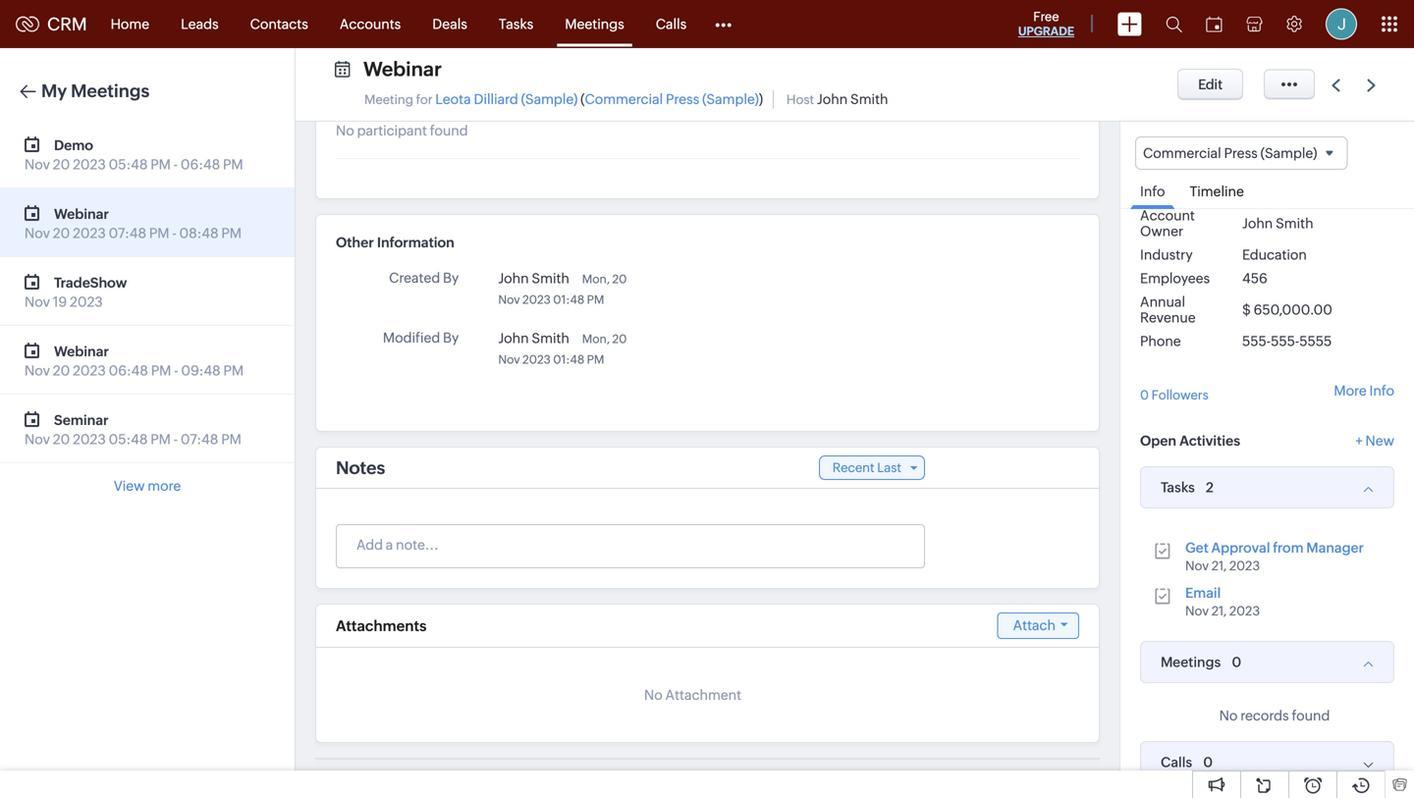 Task type: vqa. For each thing, say whether or not it's contained in the screenshot.


Task type: describe. For each thing, give the bounding box(es) containing it.
+ new
[[1356, 433, 1395, 449]]

leads
[[181, 16, 219, 32]]

dilliard
[[474, 91, 518, 107]]

phone
[[1141, 334, 1182, 349]]

commercial press (sample)
[[1143, 145, 1318, 161]]

new
[[1366, 433, 1395, 449]]

no for no participant found
[[336, 123, 354, 139]]

john up education at the top
[[1243, 216, 1273, 232]]

annual revenue
[[1141, 294, 1196, 326]]

no for no records found
[[1220, 708, 1238, 724]]

Other Modules field
[[703, 8, 745, 40]]

webinar nov 20 2023 07:48 pm - 08:48 pm
[[25, 206, 242, 241]]

mon, 20 nov 2023 01:48 pm for created by
[[498, 273, 627, 307]]

leota
[[435, 91, 471, 107]]

home link
[[95, 0, 165, 48]]

next record image
[[1367, 79, 1380, 92]]

0 vertical spatial info
[[1141, 184, 1166, 200]]

07:48 inside seminar nov 20 2023 05:48 pm - 07:48 pm
[[181, 432, 218, 447]]

accounts
[[340, 16, 401, 32]]

(sample) inside field
[[1261, 145, 1318, 161]]

john right 'modified by'
[[498, 331, 529, 346]]

manager
[[1307, 541, 1364, 556]]

nov for tradeshow nov 19 2023
[[25, 294, 50, 310]]

08:48
[[179, 225, 219, 241]]

search element
[[1154, 0, 1195, 48]]

owner
[[1141, 224, 1184, 239]]

other
[[336, 235, 374, 251]]

records
[[1241, 708, 1290, 724]]

created
[[389, 270, 440, 286]]

accounts link
[[324, 0, 417, 48]]

21, inside email nov 21, 2023
[[1212, 604, 1227, 619]]

seminar nov 20 2023 05:48 pm - 07:48 pm
[[25, 413, 242, 447]]

from
[[1273, 541, 1304, 556]]

mon, for modified by
[[582, 333, 610, 346]]

attachments
[[336, 618, 427, 635]]

webinar for webinar nov 20 2023 07:48 pm - 08:48 pm
[[54, 206, 109, 222]]

followers
[[1152, 388, 1209, 403]]

notes
[[336, 458, 385, 478]]

by for created by
[[443, 270, 459, 286]]

commercial press (sample) link
[[585, 91, 759, 107]]

2 vertical spatial meetings
[[1161, 655, 1221, 671]]

$ 650,000.00
[[1243, 302, 1333, 318]]

free upgrade
[[1019, 9, 1075, 38]]

for
[[416, 92, 433, 107]]

get approval from manager nov 21, 2023
[[1186, 541, 1364, 574]]

more info link
[[1334, 383, 1395, 399]]

industry
[[1141, 247, 1193, 263]]

activities
[[1180, 433, 1241, 449]]

get
[[1186, 541, 1209, 556]]

info link
[[1131, 170, 1175, 209]]

open activities
[[1141, 433, 1241, 449]]

19
[[53, 294, 67, 310]]

)
[[759, 91, 763, 107]]

0 horizontal spatial (sample)
[[521, 91, 578, 107]]

0 horizontal spatial meetings
[[71, 81, 150, 101]]

attach link
[[998, 613, 1080, 640]]

free
[[1034, 9, 1060, 24]]

- for 07:48
[[174, 432, 178, 447]]

nov for demo nov 20 2023 05:48 pm - 06:48 pm
[[25, 157, 50, 172]]

my meetings
[[41, 81, 150, 101]]

05:48 for demo
[[109, 157, 148, 172]]

2023 inside seminar nov 20 2023 05:48 pm - 07:48 pm
[[73, 432, 106, 447]]

01:48 for created by
[[553, 293, 585, 307]]

account owner
[[1141, 208, 1195, 239]]

information
[[377, 235, 455, 251]]

no records found
[[1220, 708, 1330, 724]]

07:48 inside webinar nov 20 2023 07:48 pm - 08:48 pm
[[109, 225, 146, 241]]

crm link
[[16, 14, 87, 34]]

2
[[1206, 480, 1214, 496]]

mon, for created by
[[582, 273, 610, 286]]

21, inside get approval from manager nov 21, 2023
[[1212, 559, 1227, 574]]

0 horizontal spatial tasks
[[499, 16, 534, 32]]

modified by
[[383, 330, 459, 346]]

0 vertical spatial commercial
[[585, 91, 663, 107]]

2023 inside email nov 21, 2023
[[1230, 604, 1261, 619]]

leads link
[[165, 0, 234, 48]]

commercial inside field
[[1143, 145, 1222, 161]]

calendar image
[[1206, 16, 1223, 32]]

email nov 21, 2023
[[1186, 586, 1261, 619]]

press inside commercial press (sample) field
[[1224, 145, 1258, 161]]

deals link
[[417, 0, 483, 48]]

nov for webinar nov 20 2023 06:48 pm - 09:48 pm
[[25, 363, 50, 379]]

20 for demo nov 20 2023 05:48 pm - 06:48 pm
[[53, 157, 70, 172]]

timeline
[[1190, 184, 1245, 200]]

profile image
[[1326, 8, 1358, 40]]

profile element
[[1314, 0, 1369, 48]]

john right 'host'
[[817, 91, 848, 107]]

more
[[148, 478, 181, 494]]

20 for seminar nov 20 2023 05:48 pm - 07:48 pm
[[53, 432, 70, 447]]

webinar for webinar
[[363, 58, 442, 81]]

timeline link
[[1180, 170, 1254, 208]]

650,000.00
[[1254, 302, 1333, 318]]

more
[[1334, 383, 1367, 399]]

previous record image
[[1332, 79, 1341, 92]]

20 for webinar nov 20 2023 06:48 pm - 09:48 pm
[[53, 363, 70, 379]]

employees
[[1141, 271, 1210, 287]]

0 horizontal spatial calls
[[656, 16, 687, 32]]

1 horizontal spatial tasks
[[1161, 480, 1195, 496]]

1 vertical spatial calls
[[1161, 755, 1193, 771]]

mon, 20 nov 2023 01:48 pm for modified by
[[498, 333, 627, 366]]

education
[[1243, 247, 1307, 263]]

get approval from manager link
[[1186, 541, 1364, 556]]

other information
[[336, 235, 455, 251]]

06:48 inside demo nov 20 2023 05:48 pm - 06:48 pm
[[181, 157, 220, 172]]

2023 inside webinar nov 20 2023 07:48 pm - 08:48 pm
[[73, 225, 106, 241]]

2023 inside demo nov 20 2023 05:48 pm - 06:48 pm
[[73, 157, 106, 172]]

more info
[[1334, 383, 1395, 399]]

01:48 for modified by
[[553, 353, 585, 366]]

attach
[[1013, 618, 1056, 634]]

attachment
[[666, 688, 742, 703]]

my
[[41, 81, 67, 101]]

account
[[1141, 208, 1195, 224]]

annual
[[1141, 294, 1186, 310]]

Add a note... field
[[337, 535, 923, 555]]

john right created by
[[498, 271, 529, 286]]



Task type: locate. For each thing, give the bounding box(es) containing it.
1 vertical spatial tasks
[[1161, 480, 1195, 496]]

2 mon, 20 nov 2023 01:48 pm from the top
[[498, 333, 627, 366]]

0 vertical spatial mon, 20 nov 2023 01:48 pm
[[498, 273, 627, 307]]

deals
[[433, 16, 468, 32]]

1 mon, from the top
[[582, 273, 610, 286]]

create menu image
[[1118, 12, 1143, 36]]

- up webinar nov 20 2023 07:48 pm - 08:48 pm
[[174, 157, 178, 172]]

0 horizontal spatial found
[[430, 123, 468, 139]]

seminar
[[54, 413, 109, 428]]

0
[[1141, 388, 1149, 403], [1232, 655, 1242, 671], [1204, 755, 1213, 771]]

06:48
[[181, 157, 220, 172], [109, 363, 148, 379]]

20 inside demo nov 20 2023 05:48 pm - 06:48 pm
[[53, 157, 70, 172]]

1 vertical spatial john smith
[[498, 271, 570, 286]]

no participant found
[[336, 123, 468, 139]]

555- down $
[[1243, 334, 1271, 349]]

found right records
[[1292, 708, 1330, 724]]

tradeshow
[[54, 275, 127, 291]]

1 01:48 from the top
[[553, 293, 585, 307]]

create menu element
[[1106, 0, 1154, 48]]

0 for calls
[[1204, 755, 1213, 771]]

0 vertical spatial 0
[[1141, 388, 1149, 403]]

21, down approval
[[1212, 559, 1227, 574]]

2023 inside webinar nov 20 2023 06:48 pm - 09:48 pm
[[73, 363, 106, 379]]

press up timeline link
[[1224, 145, 1258, 161]]

2 vertical spatial john smith
[[498, 331, 570, 346]]

1 horizontal spatial info
[[1370, 383, 1395, 399]]

leota dilliard (sample) link
[[435, 91, 578, 107]]

2 horizontal spatial (sample)
[[1261, 145, 1318, 161]]

1 vertical spatial 07:48
[[181, 432, 218, 447]]

tasks
[[499, 16, 534, 32], [1161, 480, 1195, 496]]

2023 inside tradeshow nov 19 2023
[[70, 294, 103, 310]]

webinar for webinar nov 20 2023 06:48 pm - 09:48 pm
[[54, 344, 109, 360]]

info right more
[[1370, 383, 1395, 399]]

1 horizontal spatial 06:48
[[181, 157, 220, 172]]

01:48
[[553, 293, 585, 307], [553, 353, 585, 366]]

20 inside webinar nov 20 2023 07:48 pm - 08:48 pm
[[53, 225, 70, 241]]

0 horizontal spatial 06:48
[[109, 363, 148, 379]]

commercial down meetings link
[[585, 91, 663, 107]]

1 horizontal spatial 07:48
[[181, 432, 218, 447]]

21,
[[1212, 559, 1227, 574], [1212, 604, 1227, 619]]

09:48
[[181, 363, 221, 379]]

home
[[111, 16, 149, 32]]

tasks right deals 'link'
[[499, 16, 534, 32]]

john smith
[[1243, 216, 1314, 232], [498, 271, 570, 286], [498, 331, 570, 346]]

0 vertical spatial press
[[666, 91, 700, 107]]

nov for email nov 21, 2023
[[1186, 604, 1209, 619]]

nov for seminar nov 20 2023 05:48 pm - 07:48 pm
[[25, 432, 50, 447]]

2 vertical spatial webinar
[[54, 344, 109, 360]]

nov inside webinar nov 20 2023 07:48 pm - 08:48 pm
[[25, 225, 50, 241]]

- inside demo nov 20 2023 05:48 pm - 06:48 pm
[[174, 157, 178, 172]]

nov inside tradeshow nov 19 2023
[[25, 294, 50, 310]]

05:48 inside demo nov 20 2023 05:48 pm - 06:48 pm
[[109, 157, 148, 172]]

meeting
[[364, 92, 414, 107]]

2 05:48 from the top
[[109, 432, 148, 447]]

1 vertical spatial 01:48
[[553, 353, 585, 366]]

press down calls link
[[666, 91, 700, 107]]

no for no attachment
[[644, 688, 663, 703]]

info up the account
[[1141, 184, 1166, 200]]

07:48 up tradeshow
[[109, 225, 146, 241]]

webinar nov 20 2023 06:48 pm - 09:48 pm
[[25, 344, 244, 379]]

smith
[[851, 91, 889, 107], [1276, 216, 1314, 232], [532, 271, 570, 286], [532, 331, 570, 346]]

upgrade
[[1019, 25, 1075, 38]]

info
[[1141, 184, 1166, 200], [1370, 383, 1395, 399]]

logo image
[[16, 16, 39, 32]]

1 vertical spatial commercial
[[1143, 145, 1222, 161]]

06:48 up 08:48 at the left top
[[181, 157, 220, 172]]

found for no participant found
[[430, 123, 468, 139]]

2 mon, from the top
[[582, 333, 610, 346]]

calls
[[656, 16, 687, 32], [1161, 755, 1193, 771]]

$
[[1243, 302, 1251, 318]]

0 vertical spatial mon,
[[582, 273, 610, 286]]

0 for meetings
[[1232, 655, 1242, 671]]

1 vertical spatial webinar
[[54, 206, 109, 222]]

0 vertical spatial calls
[[656, 16, 687, 32]]

0 vertical spatial 07:48
[[109, 225, 146, 241]]

meetings down email nov 21, 2023
[[1161, 655, 1221, 671]]

john smith for created by
[[498, 271, 570, 286]]

nov for webinar nov 20 2023 07:48 pm - 08:48 pm
[[25, 225, 50, 241]]

2023
[[73, 157, 106, 172], [73, 225, 106, 241], [523, 293, 551, 307], [70, 294, 103, 310], [523, 353, 551, 366], [73, 363, 106, 379], [73, 432, 106, 447], [1230, 559, 1261, 574], [1230, 604, 1261, 619]]

06:48 up seminar nov 20 2023 05:48 pm - 07:48 pm on the left of the page
[[109, 363, 148, 379]]

contacts link
[[234, 0, 324, 48]]

meetings link
[[549, 0, 640, 48]]

meeting for leota dilliard (sample) ( commercial press (sample) )
[[364, 91, 763, 107]]

2 horizontal spatial no
[[1220, 708, 1238, 724]]

1 05:48 from the top
[[109, 157, 148, 172]]

0 vertical spatial by
[[443, 270, 459, 286]]

0 horizontal spatial press
[[666, 91, 700, 107]]

2 555- from the left
[[1271, 334, 1300, 349]]

1 horizontal spatial found
[[1292, 708, 1330, 724]]

0 horizontal spatial 07:48
[[109, 225, 146, 241]]

by right modified at left
[[443, 330, 459, 346]]

email link
[[1186, 586, 1221, 601]]

0 horizontal spatial no
[[336, 123, 354, 139]]

- for 09:48
[[174, 363, 178, 379]]

by right the created
[[443, 270, 459, 286]]

2 by from the top
[[443, 330, 459, 346]]

(sample)
[[521, 91, 578, 107], [703, 91, 759, 107], [1261, 145, 1318, 161]]

nov
[[25, 157, 50, 172], [25, 225, 50, 241], [498, 293, 520, 307], [25, 294, 50, 310], [498, 353, 520, 366], [25, 363, 50, 379], [25, 432, 50, 447], [1186, 559, 1209, 574], [1186, 604, 1209, 619]]

1 vertical spatial mon,
[[582, 333, 610, 346]]

1 vertical spatial found
[[1292, 708, 1330, 724]]

0 followers
[[1141, 388, 1209, 403]]

no
[[336, 123, 354, 139], [644, 688, 663, 703], [1220, 708, 1238, 724]]

no attachment
[[644, 688, 742, 703]]

no left participant
[[336, 123, 354, 139]]

recent
[[833, 461, 875, 475]]

participant
[[357, 123, 427, 139]]

1 horizontal spatial commercial
[[1143, 145, 1222, 161]]

calls link
[[640, 0, 703, 48]]

recent last
[[833, 461, 902, 475]]

demo nov 20 2023 05:48 pm - 06:48 pm
[[25, 138, 243, 172]]

webinar inside webinar nov 20 2023 06:48 pm - 09:48 pm
[[54, 344, 109, 360]]

07:48 up the more
[[181, 432, 218, 447]]

0 vertical spatial tasks
[[499, 16, 534, 32]]

revenue
[[1141, 310, 1196, 326]]

1 vertical spatial info
[[1370, 383, 1395, 399]]

1 555- from the left
[[1243, 334, 1271, 349]]

found
[[430, 123, 468, 139], [1292, 708, 1330, 724]]

555- down $ 650,000.00 in the right of the page
[[1271, 334, 1300, 349]]

1 mon, 20 nov 2023 01:48 pm from the top
[[498, 273, 627, 307]]

2 21, from the top
[[1212, 604, 1227, 619]]

demo
[[54, 138, 93, 153]]

05:48 for seminar
[[109, 432, 148, 447]]

21, down the email link
[[1212, 604, 1227, 619]]

1 horizontal spatial no
[[644, 688, 663, 703]]

05:48 up view
[[109, 432, 148, 447]]

tradeshow nov 19 2023
[[25, 275, 127, 310]]

1 vertical spatial 0
[[1232, 655, 1242, 671]]

nov inside seminar nov 20 2023 05:48 pm - 07:48 pm
[[25, 432, 50, 447]]

view
[[114, 478, 145, 494]]

5555
[[1300, 334, 1332, 349]]

view more
[[114, 478, 181, 494]]

07:48
[[109, 225, 146, 241], [181, 432, 218, 447]]

search image
[[1166, 16, 1183, 32]]

20 for webinar nov 20 2023 07:48 pm - 08:48 pm
[[53, 225, 70, 241]]

1 vertical spatial 21,
[[1212, 604, 1227, 619]]

found down leota
[[430, 123, 468, 139]]

0 vertical spatial 06:48
[[181, 157, 220, 172]]

1 vertical spatial by
[[443, 330, 459, 346]]

commercial up the info link
[[1143, 145, 1222, 161]]

host john smith
[[787, 91, 889, 107]]

05:48 inside seminar nov 20 2023 05:48 pm - 07:48 pm
[[109, 432, 148, 447]]

1 horizontal spatial calls
[[1161, 755, 1193, 771]]

06:48 inside webinar nov 20 2023 06:48 pm - 09:48 pm
[[109, 363, 148, 379]]

-
[[174, 157, 178, 172], [172, 225, 177, 241], [174, 363, 178, 379], [174, 432, 178, 447]]

pm
[[151, 157, 171, 172], [223, 157, 243, 172], [149, 225, 169, 241], [221, 225, 242, 241], [587, 293, 605, 307], [587, 353, 605, 366], [151, 363, 171, 379], [223, 363, 244, 379], [151, 432, 171, 447], [221, 432, 242, 447]]

no left records
[[1220, 708, 1238, 724]]

1 vertical spatial press
[[1224, 145, 1258, 161]]

05:48
[[109, 157, 148, 172], [109, 432, 148, 447]]

- inside seminar nov 20 2023 05:48 pm - 07:48 pm
[[174, 432, 178, 447]]

2 01:48 from the top
[[553, 353, 585, 366]]

commercial
[[585, 91, 663, 107], [1143, 145, 1222, 161]]

2 vertical spatial no
[[1220, 708, 1238, 724]]

0 vertical spatial found
[[430, 123, 468, 139]]

2023 inside get approval from manager nov 21, 2023
[[1230, 559, 1261, 574]]

2 horizontal spatial meetings
[[1161, 655, 1221, 671]]

(
[[581, 91, 585, 107]]

mon, 20 nov 2023 01:48 pm
[[498, 273, 627, 307], [498, 333, 627, 366]]

crm
[[47, 14, 87, 34]]

nov inside webinar nov 20 2023 06:48 pm - 09:48 pm
[[25, 363, 50, 379]]

- inside webinar nov 20 2023 06:48 pm - 09:48 pm
[[174, 363, 178, 379]]

1 21, from the top
[[1212, 559, 1227, 574]]

webinar up meeting at top
[[363, 58, 442, 81]]

0 vertical spatial no
[[336, 123, 354, 139]]

nov inside demo nov 20 2023 05:48 pm - 06:48 pm
[[25, 157, 50, 172]]

tasks left 2
[[1161, 480, 1195, 496]]

- for 08:48
[[172, 225, 177, 241]]

1 horizontal spatial meetings
[[565, 16, 624, 32]]

- for 06:48
[[174, 157, 178, 172]]

last
[[877, 461, 902, 475]]

1 vertical spatial meetings
[[71, 81, 150, 101]]

0 vertical spatial meetings
[[565, 16, 624, 32]]

modified
[[383, 330, 440, 346]]

20 inside seminar nov 20 2023 05:48 pm - 07:48 pm
[[53, 432, 70, 447]]

john smith for modified by
[[498, 331, 570, 346]]

0 horizontal spatial commercial
[[585, 91, 663, 107]]

0 vertical spatial webinar
[[363, 58, 442, 81]]

20 inside webinar nov 20 2023 06:48 pm - 09:48 pm
[[53, 363, 70, 379]]

no left attachment
[[644, 688, 663, 703]]

nov inside email nov 21, 2023
[[1186, 604, 1209, 619]]

Commercial Press (Sample) field
[[1136, 137, 1348, 170]]

open
[[1141, 433, 1177, 449]]

0 vertical spatial 21,
[[1212, 559, 1227, 574]]

555-555-5555
[[1243, 334, 1332, 349]]

0 vertical spatial 01:48
[[553, 293, 585, 307]]

456
[[1243, 271, 1268, 287]]

1 vertical spatial mon, 20 nov 2023 01:48 pm
[[498, 333, 627, 366]]

webinar inside webinar nov 20 2023 07:48 pm - 08:48 pm
[[54, 206, 109, 222]]

0 horizontal spatial info
[[1141, 184, 1166, 200]]

1 vertical spatial 05:48
[[109, 432, 148, 447]]

0 horizontal spatial 0
[[1141, 388, 1149, 403]]

1 vertical spatial no
[[644, 688, 663, 703]]

1 vertical spatial 06:48
[[109, 363, 148, 379]]

None button
[[1178, 69, 1244, 100]]

1 horizontal spatial press
[[1224, 145, 1258, 161]]

approval
[[1212, 541, 1271, 556]]

0 vertical spatial john smith
[[1243, 216, 1314, 232]]

meetings up '('
[[565, 16, 624, 32]]

email
[[1186, 586, 1221, 601]]

- left 09:48
[[174, 363, 178, 379]]

0 vertical spatial 05:48
[[109, 157, 148, 172]]

webinar down the demo
[[54, 206, 109, 222]]

- inside webinar nov 20 2023 07:48 pm - 08:48 pm
[[172, 225, 177, 241]]

created by
[[389, 270, 459, 286]]

+
[[1356, 433, 1363, 449]]

host
[[787, 92, 814, 107]]

2 vertical spatial 0
[[1204, 755, 1213, 771]]

tasks link
[[483, 0, 549, 48]]

1 horizontal spatial (sample)
[[703, 91, 759, 107]]

contacts
[[250, 16, 308, 32]]

found for no records found
[[1292, 708, 1330, 724]]

05:48 up webinar nov 20 2023 07:48 pm - 08:48 pm
[[109, 157, 148, 172]]

1 by from the top
[[443, 270, 459, 286]]

by for modified by
[[443, 330, 459, 346]]

2 horizontal spatial 0
[[1232, 655, 1242, 671]]

meetings right my
[[71, 81, 150, 101]]

- up the more
[[174, 432, 178, 447]]

nov inside get approval from manager nov 21, 2023
[[1186, 559, 1209, 574]]

- left 08:48 at the left top
[[172, 225, 177, 241]]

1 horizontal spatial 0
[[1204, 755, 1213, 771]]

webinar down 19
[[54, 344, 109, 360]]



